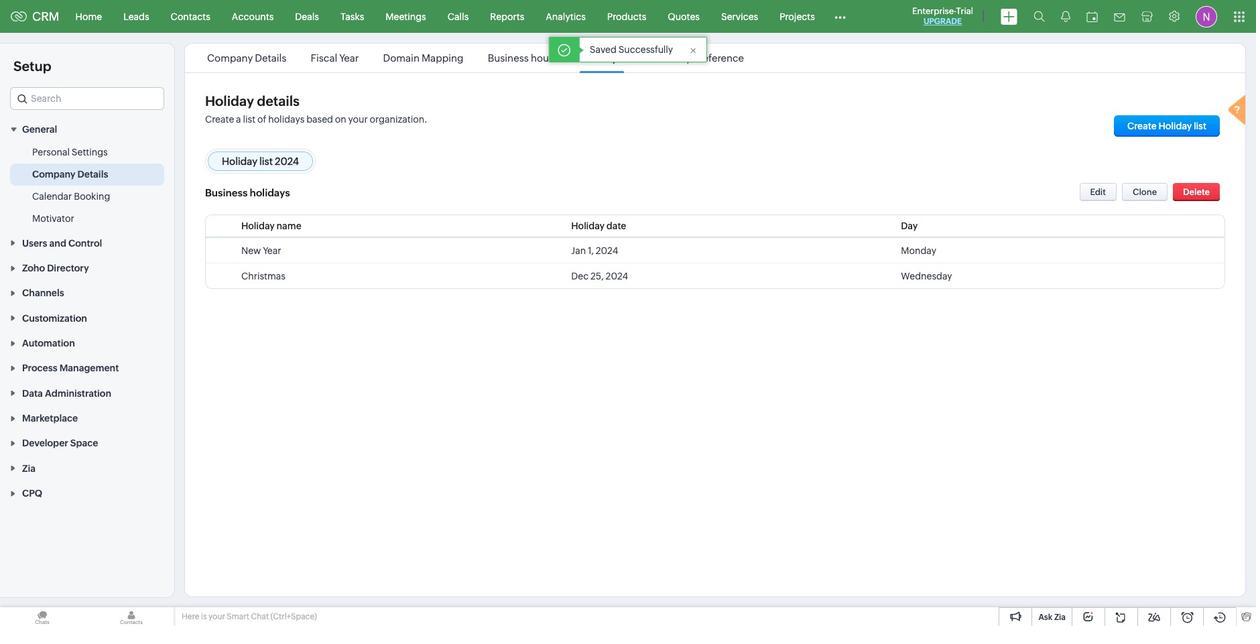 Task type: describe. For each thing, give the bounding box(es) containing it.
profile element
[[1188, 0, 1225, 33]]

holidays link
[[580, 52, 624, 64]]

details inside general region
[[77, 169, 108, 180]]

create a list of holidays based on your organization. create holiday list
[[205, 114, 1206, 131]]

hierarchy preference link
[[644, 52, 746, 64]]

organization.
[[370, 114, 427, 125]]

marketplace
[[22, 413, 78, 424]]

and
[[49, 238, 66, 248]]

on
[[335, 114, 346, 125]]

cpq
[[22, 488, 42, 499]]

search image
[[1034, 11, 1045, 22]]

Other Modules field
[[826, 6, 854, 27]]

year for new year
[[263, 245, 281, 256]]

1,
[[588, 245, 594, 256]]

meetings
[[386, 11, 426, 22]]

hierarchy
[[646, 52, 691, 64]]

calendar
[[32, 191, 72, 202]]

personal settings link
[[32, 146, 108, 159]]

ask
[[1039, 613, 1052, 622]]

holiday details
[[205, 93, 300, 109]]

fiscal year link
[[309, 52, 361, 64]]

2024 for jan 1, 2024
[[596, 245, 618, 256]]

products link
[[596, 0, 657, 33]]

create holiday list button
[[1114, 115, 1220, 137]]

users
[[22, 238, 47, 248]]

a
[[236, 114, 241, 125]]

home link
[[65, 0, 113, 33]]

saved
[[590, 44, 617, 55]]

zoho directory button
[[0, 255, 174, 280]]

calendar booking link
[[32, 190, 110, 203]]

fiscal year
[[311, 52, 359, 64]]

deals link
[[284, 0, 330, 33]]

setup
[[13, 58, 51, 74]]

leads
[[123, 11, 149, 22]]

domain
[[383, 52, 420, 64]]

delete
[[1183, 187, 1210, 197]]

list inside tab
[[259, 155, 273, 167]]

process management button
[[0, 355, 174, 380]]

0 horizontal spatial list
[[243, 114, 255, 125]]

directory
[[47, 263, 89, 273]]

0 vertical spatial company details link
[[205, 52, 289, 64]]

developer space
[[22, 438, 98, 449]]

cpq button
[[0, 480, 174, 505]]

home
[[75, 11, 102, 22]]

crm
[[32, 9, 59, 23]]

saved successfully
[[590, 44, 673, 55]]

domain mapping link
[[381, 52, 466, 64]]

chats image
[[0, 607, 84, 626]]

mails image
[[1114, 13, 1125, 21]]

zia inside "dropdown button"
[[22, 463, 35, 474]]

your inside create a list of holidays based on your organization. create holiday list
[[348, 114, 368, 125]]

calls
[[448, 11, 469, 22]]

signals element
[[1053, 0, 1078, 33]]

1 horizontal spatial create
[[1127, 121, 1157, 131]]

Search text field
[[11, 88, 164, 109]]

profile image
[[1196, 6, 1217, 27]]

holiday for holiday details
[[205, 93, 254, 109]]

customization
[[22, 313, 87, 324]]

data administration
[[22, 388, 111, 399]]

general region
[[0, 142, 174, 230]]

deals
[[295, 11, 319, 22]]

customization button
[[0, 305, 174, 330]]

holiday for holiday name
[[241, 221, 275, 231]]

analytics
[[546, 11, 586, 22]]

details
[[257, 93, 300, 109]]

tab containing holiday list
[[208, 151, 313, 172]]

jan
[[571, 245, 586, 256]]

(ctrl+space)
[[270, 612, 317, 621]]

clone button
[[1122, 183, 1168, 201]]

create menu element
[[993, 0, 1025, 33]]

users and control
[[22, 238, 102, 248]]

business hours link
[[486, 52, 559, 64]]

motivator link
[[32, 212, 74, 225]]

2 horizontal spatial list
[[1194, 121, 1206, 131]]

chat
[[251, 612, 269, 621]]

marketplace button
[[0, 405, 174, 430]]

hierarchy preference
[[646, 52, 744, 64]]

dec
[[571, 271, 589, 282]]

clone
[[1133, 187, 1157, 197]]

holidays inside create a list of holidays based on your organization. create holiday list
[[268, 114, 305, 125]]

calendar booking
[[32, 191, 110, 202]]

zia button
[[0, 455, 174, 480]]

reports
[[490, 11, 524, 22]]



Task type: vqa. For each thing, say whether or not it's contained in the screenshot.
Create Holiday list button
yes



Task type: locate. For each thing, give the bounding box(es) containing it.
2024 right 1,
[[596, 245, 618, 256]]

holiday up business holidays
[[222, 155, 257, 167]]

general button
[[0, 117, 174, 142]]

dec 25, 2024
[[571, 271, 628, 282]]

0 horizontal spatial company details link
[[32, 168, 108, 181]]

of
[[257, 114, 266, 125]]

tasks
[[340, 11, 364, 22]]

list left help image
[[1194, 121, 1206, 131]]

wednesday
[[901, 271, 952, 282]]

motivator
[[32, 213, 74, 224]]

1 vertical spatial holidays
[[250, 187, 290, 198]]

new
[[241, 245, 261, 256]]

business for business hours
[[488, 52, 529, 64]]

based
[[306, 114, 333, 125]]

contacts image
[[89, 607, 174, 626]]

calendar image
[[1086, 11, 1098, 22]]

here is your smart chat (ctrl+space)
[[182, 612, 317, 621]]

meetings link
[[375, 0, 437, 33]]

1 vertical spatial zia
[[1054, 613, 1066, 622]]

holidays down details
[[268, 114, 305, 125]]

holiday
[[205, 93, 254, 109], [1159, 121, 1192, 131], [222, 155, 257, 167], [241, 221, 275, 231], [571, 221, 605, 231]]

services link
[[710, 0, 769, 33]]

None field
[[10, 87, 164, 110]]

preference
[[693, 52, 744, 64]]

0 vertical spatial 2024
[[275, 155, 299, 167]]

1 vertical spatial business
[[205, 187, 248, 198]]

0 vertical spatial company details
[[207, 52, 287, 64]]

projects
[[780, 11, 815, 22]]

christmas
[[241, 271, 286, 282]]

1 vertical spatial company details
[[32, 169, 108, 180]]

date
[[606, 221, 626, 231]]

your right on at the left of page
[[348, 114, 368, 125]]

year right new
[[263, 245, 281, 256]]

list containing company details
[[195, 44, 756, 72]]

contacts
[[171, 11, 210, 22]]

company inside general region
[[32, 169, 75, 180]]

0 horizontal spatial company
[[32, 169, 75, 180]]

list right a
[[243, 114, 255, 125]]

holiday inside create a list of holidays based on your organization. create holiday list
[[1159, 121, 1192, 131]]

1 vertical spatial 2024
[[596, 245, 618, 256]]

0 vertical spatial business
[[488, 52, 529, 64]]

0 horizontal spatial business
[[205, 187, 248, 198]]

company details link
[[205, 52, 289, 64], [32, 168, 108, 181]]

business hours
[[488, 52, 557, 64]]

data administration button
[[0, 380, 174, 405]]

zia up cpq
[[22, 463, 35, 474]]

1 horizontal spatial year
[[339, 52, 359, 64]]

your
[[348, 114, 368, 125], [208, 612, 225, 621]]

new year
[[241, 245, 281, 256]]

1 vertical spatial company details link
[[32, 168, 108, 181]]

successfully
[[618, 44, 673, 55]]

company details
[[207, 52, 287, 64], [32, 169, 108, 180]]

tab
[[208, 151, 313, 172]]

1 horizontal spatial company details link
[[205, 52, 289, 64]]

domain mapping
[[383, 52, 464, 64]]

2024 for dec 25, 2024
[[606, 271, 628, 282]]

personal settings
[[32, 147, 108, 158]]

analytics link
[[535, 0, 596, 33]]

year right fiscal
[[339, 52, 359, 64]]

create left a
[[205, 114, 234, 125]]

1 horizontal spatial company
[[207, 52, 253, 64]]

management
[[59, 363, 119, 374]]

here
[[182, 612, 199, 621]]

company details link down accounts
[[205, 52, 289, 64]]

zia right ask
[[1054, 613, 1066, 622]]

2024 for holiday list 2024
[[275, 155, 299, 167]]

1 horizontal spatial company details
[[207, 52, 287, 64]]

calls link
[[437, 0, 479, 33]]

enterprise-
[[912, 6, 956, 16]]

quotes
[[668, 11, 700, 22]]

data
[[22, 388, 43, 399]]

company up calendar
[[32, 169, 75, 180]]

year inside list
[[339, 52, 359, 64]]

company details link down personal settings
[[32, 168, 108, 181]]

help image
[[1225, 93, 1252, 130]]

holiday for holiday list 2024
[[222, 155, 257, 167]]

create menu image
[[1001, 8, 1017, 24]]

mails element
[[1106, 1, 1133, 32]]

0 vertical spatial zia
[[22, 463, 35, 474]]

signals image
[[1061, 11, 1070, 22]]

0 horizontal spatial your
[[208, 612, 225, 621]]

hours
[[531, 52, 557, 64]]

1 horizontal spatial your
[[348, 114, 368, 125]]

0 horizontal spatial details
[[77, 169, 108, 180]]

developer space button
[[0, 430, 174, 455]]

0 vertical spatial year
[[339, 52, 359, 64]]

0 horizontal spatial zia
[[22, 463, 35, 474]]

administration
[[45, 388, 111, 399]]

1 vertical spatial year
[[263, 245, 281, 256]]

search element
[[1025, 0, 1053, 33]]

holiday date
[[571, 221, 626, 231]]

jan 1, 2024
[[571, 245, 618, 256]]

company details down accounts
[[207, 52, 287, 64]]

name
[[277, 221, 301, 231]]

holiday up 1,
[[571, 221, 605, 231]]

2 vertical spatial 2024
[[606, 271, 628, 282]]

list
[[195, 44, 756, 72]]

is
[[201, 612, 207, 621]]

zia
[[22, 463, 35, 474], [1054, 613, 1066, 622]]

holiday up new year on the top left of page
[[241, 221, 275, 231]]

edit button
[[1079, 183, 1117, 201]]

0 vertical spatial your
[[348, 114, 368, 125]]

1 vertical spatial company
[[32, 169, 75, 180]]

developer
[[22, 438, 68, 449]]

1 horizontal spatial business
[[488, 52, 529, 64]]

0 horizontal spatial create
[[205, 114, 234, 125]]

control
[[68, 238, 102, 248]]

process management
[[22, 363, 119, 374]]

2024 right 25,
[[606, 271, 628, 282]]

booking
[[74, 191, 110, 202]]

2024 up business holidays
[[275, 155, 299, 167]]

year for fiscal year
[[339, 52, 359, 64]]

upgrade
[[924, 17, 962, 26]]

day
[[901, 221, 918, 231]]

projects link
[[769, 0, 826, 33]]

1 horizontal spatial list
[[259, 155, 273, 167]]

holiday up a
[[205, 93, 254, 109]]

company details inside general region
[[32, 169, 108, 180]]

1 vertical spatial details
[[77, 169, 108, 180]]

ask zia
[[1039, 613, 1066, 622]]

company
[[207, 52, 253, 64], [32, 169, 75, 180]]

1 horizontal spatial zia
[[1054, 613, 1066, 622]]

monday
[[901, 245, 936, 256]]

1 horizontal spatial details
[[255, 52, 287, 64]]

business down holiday list 2024
[[205, 187, 248, 198]]

holiday for holiday date
[[571, 221, 605, 231]]

business left hours at the top left of page
[[488, 52, 529, 64]]

company down accounts
[[207, 52, 253, 64]]

products
[[607, 11, 646, 22]]

list up business holidays
[[259, 155, 273, 167]]

enterprise-trial upgrade
[[912, 6, 973, 26]]

zoho directory
[[22, 263, 89, 273]]

business holidays
[[205, 187, 290, 198]]

smart
[[227, 612, 249, 621]]

details up booking
[[77, 169, 108, 180]]

holidays down holiday list 2024
[[250, 187, 290, 198]]

space
[[70, 438, 98, 449]]

0 vertical spatial company
[[207, 52, 253, 64]]

your right the "is"
[[208, 612, 225, 621]]

accounts link
[[221, 0, 284, 33]]

0 horizontal spatial year
[[263, 245, 281, 256]]

business inside list
[[488, 52, 529, 64]]

channels
[[22, 288, 64, 299]]

holidays
[[582, 52, 622, 64]]

create
[[205, 114, 234, 125], [1127, 121, 1157, 131]]

create up clone button
[[1127, 121, 1157, 131]]

1 vertical spatial your
[[208, 612, 225, 621]]

0 horizontal spatial company details
[[32, 169, 108, 180]]

channels button
[[0, 280, 174, 305]]

zoho
[[22, 263, 45, 273]]

services
[[721, 11, 758, 22]]

process
[[22, 363, 57, 374]]

settings
[[72, 147, 108, 158]]

holiday left help image
[[1159, 121, 1192, 131]]

0 vertical spatial details
[[255, 52, 287, 64]]

fiscal
[[311, 52, 337, 64]]

company details down personal settings
[[32, 169, 108, 180]]

quotes link
[[657, 0, 710, 33]]

leads link
[[113, 0, 160, 33]]

holiday list 2024
[[222, 155, 299, 167]]

holidays
[[268, 114, 305, 125], [250, 187, 290, 198]]

business for business holidays
[[205, 187, 248, 198]]

0 vertical spatial holidays
[[268, 114, 305, 125]]

reports link
[[479, 0, 535, 33]]

2024
[[275, 155, 299, 167], [596, 245, 618, 256], [606, 271, 628, 282]]

details up details
[[255, 52, 287, 64]]



